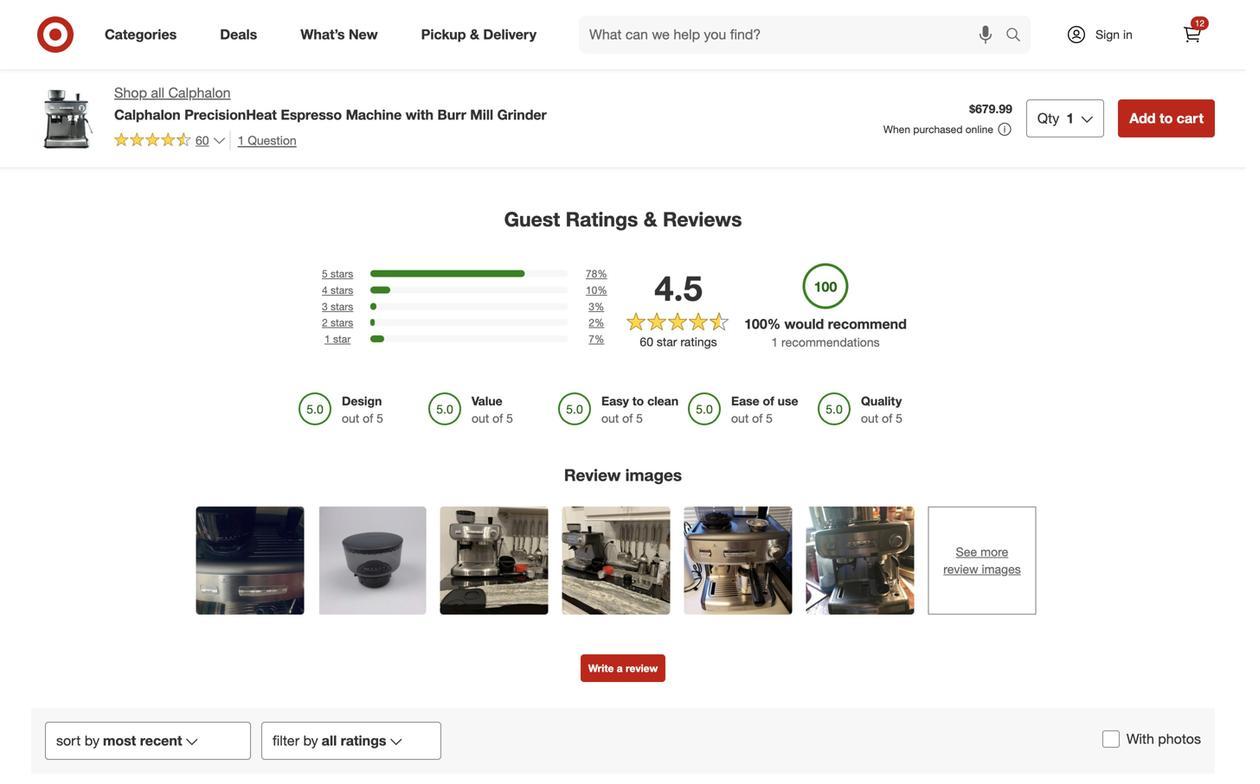 Task type: locate. For each thing, give the bounding box(es) containing it.
with photos
[[1127, 731, 1201, 748]]

0 horizontal spatial steel
[[623, 43, 651, 58]]

to right the add
[[1160, 110, 1173, 127]]

0 vertical spatial calphalon
[[168, 84, 231, 101]]

2 horizontal spatial stainless
[[974, 58, 1022, 73]]

with left 'burr'
[[406, 106, 434, 123]]

stainless down $299.99
[[571, 43, 620, 58]]

0 horizontal spatial breville
[[571, 28, 611, 43]]

2 out from the left
[[472, 411, 489, 426]]

machine up brush
[[240, 514, 303, 532]]

water down denali
[[395, 73, 426, 88]]

3 stars from the top
[[331, 300, 353, 313]]

breville up silver
[[571, 28, 611, 43]]

coffee up bdc650bss on the top of the page
[[950, 43, 986, 58]]

2 breville from the left
[[924, 28, 964, 43]]

1 horizontal spatial machine
[[346, 106, 402, 123]]

recommend
[[828, 316, 907, 333]]

ratings
[[566, 207, 638, 232]]

1 vertical spatial filter
[[430, 73, 456, 88]]

of down easy at the bottom of page
[[622, 411, 633, 426]]

images right 'review'
[[625, 466, 682, 486]]

%
[[597, 268, 607, 281], [597, 284, 607, 297], [595, 300, 604, 313], [767, 316, 781, 333], [595, 316, 604, 329], [595, 333, 604, 346]]

1 vertical spatial wall
[[191, 601, 213, 614]]

coffee down $229.99
[[748, 43, 784, 58]]

filter left 6- in the left of the page
[[459, 28, 485, 43]]

out down ease
[[731, 411, 749, 426]]

1 vertical spatial to
[[632, 394, 644, 409]]

with down pickup & delivery
[[453, 58, 475, 73]]

1 brita from the left
[[42, 28, 67, 43]]

60 inside 60 link
[[196, 133, 209, 148]]

1 horizontal spatial filter
[[459, 28, 485, 43]]

to right easy at the bottom of page
[[632, 394, 644, 409]]

cup down recommend
[[843, 346, 873, 363]]

0 vertical spatial review
[[943, 562, 978, 577]]

out inside quality out of 5
[[861, 411, 879, 426]]

1 vertical spatial cup
[[144, 601, 162, 614]]

by for sort by
[[85, 733, 99, 750]]

cup
[[500, 28, 523, 43], [843, 346, 873, 363]]

write a review
[[588, 662, 658, 675]]

stars up 2 stars
[[331, 300, 353, 313]]

1 star
[[325, 333, 351, 346]]

1 horizontal spatial steel
[[1026, 58, 1053, 73]]

0 horizontal spatial 3
[[322, 300, 328, 313]]

coffee
[[748, 43, 784, 58], [950, 43, 986, 58]]

tray
[[948, 346, 980, 363]]

0 vertical spatial cup
[[500, 28, 523, 43]]

brita inside $19.89 brita water filter 6-cup denali water pitcher dispenser with standard water filter - white
[[395, 28, 420, 43]]

1 vertical spatial &
[[644, 207, 657, 232]]

stars for 4 stars
[[331, 284, 353, 297]]

cup down disc,
[[144, 586, 162, 599]]

to inside button
[[1160, 110, 1173, 127]]

bdc650bss
[[924, 73, 994, 88]]

steel
[[623, 43, 651, 58], [1026, 58, 1053, 73]]

new
[[349, 26, 378, 43]]

out inside value out of 5
[[472, 411, 489, 426]]

sponsored down $299.99
[[571, 73, 622, 86]]

1 vertical spatial machine
[[346, 106, 402, 123]]

$179.99 brita hub instant powerful countertop water filtration - 87340 sponsored
[[42, 13, 168, 86]]

0 horizontal spatial stainless
[[103, 542, 149, 555]]

star
[[333, 333, 351, 346], [657, 335, 677, 350]]

ratings
[[681, 335, 717, 350], [341, 733, 386, 750]]

1 horizontal spatial 3
[[589, 300, 595, 313]]

2 horizontal spatial with
[[797, 58, 820, 73]]

what's new link
[[286, 16, 400, 54]]

0 horizontal spatial -
[[126, 58, 131, 73]]

of down value
[[493, 411, 503, 426]]

% for 7
[[595, 333, 604, 346]]

maker left silver
[[571, 58, 605, 73]]

espresso inside $299.99 breville bambino stainless steel espresso maker silver bes450bss sponsored
[[654, 43, 704, 58]]

out down easy at the bottom of page
[[601, 411, 619, 426]]

- left 87340
[[126, 58, 131, 73]]

4 stars from the top
[[331, 316, 353, 329]]

temp
[[100, 514, 141, 532]]

water down hub
[[42, 58, 73, 73]]

2 stars from the top
[[331, 284, 353, 297]]

1 vertical spatial all
[[322, 733, 337, 750]]

1 horizontal spatial brita
[[395, 28, 420, 43]]

images inside "see more review images"
[[982, 562, 1021, 577]]

out down value
[[472, 411, 489, 426]]

breville inside $299.99 breville bambino stainless steel espresso maker silver bes450bss sponsored
[[571, 28, 611, 43]]

sponsored down the deals link at the left top of page
[[218, 58, 269, 71]]

20
[[771, 73, 785, 88]]

% down 3 %
[[595, 316, 604, 329]]

% up 3 %
[[597, 284, 607, 297]]

1 vertical spatial images
[[982, 562, 1021, 577]]

1 horizontal spatial &
[[644, 207, 657, 232]]

% for 10
[[597, 284, 607, 297]]

by
[[85, 733, 99, 750], [303, 733, 318, 750]]

$18.99
[[218, 13, 254, 28]]

cup warming tray
[[843, 346, 980, 363]]

1 breville from the left
[[571, 28, 611, 43]]

% up 10 %
[[597, 268, 607, 281]]

wall right dual at bottom left
[[191, 601, 213, 614]]

countertop
[[92, 43, 155, 58]]

star for 60
[[657, 335, 677, 350]]

review right a
[[626, 662, 658, 675]]

3 down 10
[[589, 300, 595, 313]]

out down the design
[[342, 411, 359, 426]]

review
[[943, 562, 978, 577], [626, 662, 658, 675]]

to for clean
[[632, 394, 644, 409]]

out inside easy to clean out of 5
[[601, 411, 619, 426]]

cup up 'standard'
[[500, 28, 523, 43]]

review inside button
[[626, 662, 658, 675]]

60 right 7 %
[[640, 335, 653, 350]]

0 horizontal spatial machine
[[240, 514, 303, 532]]

1 horizontal spatial by
[[303, 733, 318, 750]]

images
[[625, 466, 682, 486], [982, 562, 1021, 577]]

1 horizontal spatial to
[[1160, 110, 1173, 127]]

4 out from the left
[[731, 411, 749, 426]]

60 for 60
[[196, 133, 209, 148]]

6-
[[488, 28, 500, 43]]

0 vertical spatial all
[[151, 84, 164, 101]]

stainless steel milk pitcher
[[103, 542, 236, 555]]

1 horizontal spatial maker
[[990, 43, 1023, 58]]

sponsored
[[218, 58, 269, 71], [1101, 71, 1152, 84], [42, 73, 93, 86], [395, 73, 446, 86], [571, 73, 622, 86], [748, 73, 799, 86], [924, 73, 975, 86]]

% for 78
[[597, 268, 607, 281]]

0 horizontal spatial all
[[151, 84, 164, 101]]

-
[[126, 58, 131, 73], [460, 73, 464, 88]]

sponsored inside $18.99 oxo softworks citrus squeezer sponsored
[[218, 58, 269, 71]]

1 horizontal spatial 60
[[640, 335, 653, 350]]

all
[[151, 84, 164, 101], [322, 733, 337, 750]]

4 stars
[[322, 284, 353, 297]]

brita
[[42, 28, 67, 43], [395, 28, 420, 43]]

0 horizontal spatial filter
[[430, 73, 456, 88]]

0 vertical spatial filter
[[459, 28, 485, 43]]

cup left dual at bottom left
[[144, 601, 162, 614]]

brita up 'dispenser'
[[395, 28, 420, 43]]

out for quality out of 5
[[861, 411, 879, 426]]

out down quality
[[861, 411, 879, 426]]

of down quality
[[882, 411, 892, 426]]

images down the more
[[982, 562, 1021, 577]]

with inside shop all calphalon calphalon precisionheat espresso machine with burr mill grinder
[[406, 106, 434, 123]]

what's
[[301, 26, 345, 43]]

with left milk
[[797, 58, 820, 73]]

% up 2 %
[[595, 300, 604, 313]]

0 vertical spatial cup
[[144, 586, 162, 599]]

0 horizontal spatial maker
[[571, 58, 605, 73]]

pin,
[[177, 572, 195, 585]]

with
[[1127, 731, 1154, 748]]

$179.99
[[42, 13, 85, 28]]

78 %
[[586, 268, 607, 281]]

0 horizontal spatial brita
[[42, 28, 67, 43]]

to inside easy to clean out of 5
[[632, 394, 644, 409]]

out for design out of 5
[[342, 411, 359, 426]]

categories link
[[90, 16, 198, 54]]

qty
[[1038, 110, 1059, 127]]

ratings down 4.5
[[681, 335, 717, 350]]

with
[[453, 58, 475, 73], [797, 58, 820, 73], [406, 106, 434, 123]]

iq
[[145, 514, 162, 532]]

stars down the 3 stars at the top left of the page
[[331, 316, 353, 329]]

cleaning
[[103, 572, 147, 585]]

5 inside value out of 5
[[506, 411, 513, 426]]

and
[[787, 43, 807, 58], [748, 73, 768, 88], [198, 572, 217, 585], [112, 586, 131, 599], [112, 601, 131, 614]]

% for 100
[[767, 316, 781, 333]]

2 %
[[589, 316, 604, 329]]

1 horizontal spatial cup
[[843, 346, 873, 363]]

% down 2 %
[[595, 333, 604, 346]]

all right filter
[[322, 733, 337, 750]]

5
[[322, 268, 328, 281], [377, 411, 383, 426], [506, 411, 513, 426], [636, 411, 643, 426], [766, 411, 773, 426], [896, 411, 903, 426]]

stars for 2 stars
[[331, 316, 353, 329]]

2 brita from the left
[[395, 28, 420, 43]]

1 vertical spatial filters
[[216, 601, 246, 614]]

guest review image 4 of 12, zoom in image
[[562, 507, 670, 615]]

to for cart
[[1160, 110, 1173, 127]]

by right filter
[[303, 733, 318, 750]]

1 horizontal spatial -
[[460, 73, 464, 88]]

water inside $179.99 brita hub instant powerful countertop water filtration - 87340 sponsored
[[42, 58, 73, 73]]

sign in
[[1096, 27, 1133, 42]]

1 horizontal spatial star
[[657, 335, 677, 350]]

What can we help you find? suggestions appear below search field
[[579, 16, 1010, 54]]

search button
[[998, 16, 1039, 57]]

1 question link
[[230, 131, 297, 150]]

0 horizontal spatial with
[[406, 106, 434, 123]]

2 coffee from the left
[[950, 43, 986, 58]]

out inside design out of 5
[[342, 411, 359, 426]]

all inside shop all calphalon calphalon precisionheat espresso machine with burr mill grinder
[[151, 84, 164, 101]]

ratings right filter
[[341, 733, 386, 750]]

hub
[[70, 28, 93, 43]]

0 horizontal spatial by
[[85, 733, 99, 750]]

0 horizontal spatial star
[[333, 333, 351, 346]]

0 vertical spatial ratings
[[681, 335, 717, 350]]

add to cart button
[[1118, 99, 1215, 137]]

review down see
[[943, 562, 978, 577]]

3 out from the left
[[601, 411, 619, 426]]

breville up brushed
[[924, 28, 964, 43]]

maker inside $349.99 breville 12c grind control drip coffee maker brushed stainless steel bdc650bss
[[990, 43, 1023, 58]]

1 vertical spatial review
[[626, 662, 658, 675]]

1 vertical spatial 60
[[640, 335, 653, 350]]

3 down 4
[[322, 300, 328, 313]]

coffee inside $349.99 breville 12c grind control drip coffee maker brushed stainless steel bdc650bss
[[950, 43, 986, 58]]

guest review image 1 of 12, zoom in image
[[196, 507, 304, 615]]

with inside $229.99 l'or barista system coffee and espresso machine with milk frother and 20 capsules
[[797, 58, 820, 73]]

5 out from the left
[[861, 411, 879, 426]]

1 stars from the top
[[331, 268, 353, 281]]

1 horizontal spatial breville
[[924, 28, 964, 43]]

$229.99
[[748, 13, 791, 28]]

espresso up milk
[[166, 514, 236, 532]]

grinder
[[497, 106, 547, 123]]

sponsored down powerful at the left top of the page
[[42, 73, 93, 86]]

disc,
[[151, 572, 174, 585]]

espresso up capsules
[[811, 43, 861, 58]]

0 horizontal spatial cup
[[500, 28, 523, 43]]

sign in link
[[1051, 16, 1160, 54]]

stars up the 3 stars at the top left of the page
[[331, 284, 353, 297]]

1 horizontal spatial review
[[943, 562, 978, 577]]

in
[[1123, 27, 1133, 42]]

by for filter by
[[303, 733, 318, 750]]

coffee inside $229.99 l'or barista system coffee and espresso machine with milk frother and 20 capsules
[[748, 43, 784, 58]]

stainless inside $299.99 breville bambino stainless steel espresso maker silver bes450bss sponsored
[[571, 43, 620, 58]]

of inside value out of 5
[[493, 411, 503, 426]]

calphalon up precisionheat
[[168, 84, 231, 101]]

60
[[196, 133, 209, 148], [640, 335, 653, 350]]

control
[[1024, 28, 1064, 43]]

1 horizontal spatial ratings
[[681, 335, 717, 350]]

1 coffee from the left
[[748, 43, 784, 58]]

wall down brush
[[199, 586, 221, 599]]

sponsored down denali
[[395, 73, 446, 86]]

breville inside $349.99 breville 12c grind control drip coffee maker brushed stainless steel bdc650bss
[[924, 28, 964, 43]]

0 vertical spatial images
[[625, 466, 682, 486]]

star down 2 stars
[[333, 333, 351, 346]]

star down 4.5
[[657, 335, 677, 350]]

filter up 'burr'
[[430, 73, 456, 88]]

of inside easy to clean out of 5
[[622, 411, 633, 426]]

of left 'use'
[[763, 394, 774, 409]]

machine inside $229.99 l'or barista system coffee and espresso machine with milk frother and 20 capsules
[[748, 58, 794, 73]]

stars for 3 stars
[[331, 300, 353, 313]]

0 vertical spatial to
[[1160, 110, 1173, 127]]

0 vertical spatial 60
[[196, 133, 209, 148]]

1 out from the left
[[342, 411, 359, 426]]

sponsored inside $299.99 breville bambino stainless steel espresso maker silver bes450bss sponsored
[[571, 73, 622, 86]]

2 by from the left
[[303, 733, 318, 750]]

1 horizontal spatial coffee
[[950, 43, 986, 58]]

0 horizontal spatial images
[[625, 466, 682, 486]]

sort
[[56, 733, 81, 750]]

4
[[322, 284, 328, 297]]

0 horizontal spatial &
[[470, 26, 479, 43]]

maker right 12c
[[990, 43, 1023, 58]]

system
[[819, 28, 859, 43]]

- left white
[[460, 73, 464, 88]]

1 by from the left
[[85, 733, 99, 750]]

stars up 4 stars
[[331, 268, 353, 281]]

& right ratings
[[644, 207, 657, 232]]

milk
[[823, 58, 845, 73]]

see more review images button
[[928, 507, 1036, 615]]

stainless down grind
[[974, 58, 1022, 73]]

$679.99
[[969, 101, 1012, 116]]

design out of 5
[[342, 394, 383, 426]]

breville for coffee
[[924, 28, 964, 43]]

maker
[[990, 43, 1023, 58], [571, 58, 605, 73]]

10 %
[[586, 284, 607, 297]]

cart
[[1177, 110, 1204, 127]]

water up 'dispenser'
[[424, 28, 455, 43]]

100 % would recommend 1 recommendations
[[744, 316, 907, 350]]

- inside $19.89 brita water filter 6-cup denali water pitcher dispenser with standard water filter - white
[[460, 73, 464, 88]]

0 horizontal spatial coffee
[[748, 43, 784, 58]]

% left would at the top
[[767, 316, 781, 333]]

brush
[[220, 572, 248, 585]]

60 down precisionheat
[[196, 133, 209, 148]]

& left 6- in the left of the page
[[470, 26, 479, 43]]

0 horizontal spatial review
[[626, 662, 658, 675]]

pitcher
[[202, 542, 236, 555]]

water
[[424, 28, 455, 43], [432, 43, 464, 58], [42, 58, 73, 73], [395, 73, 426, 88]]

sign
[[1096, 27, 1120, 42]]

2 horizontal spatial machine
[[748, 58, 794, 73]]

image of calphalon precisionheat espresso machine with burr mill grinder image
[[31, 83, 100, 152]]

machine down 'dispenser'
[[346, 106, 402, 123]]

powerful
[[42, 43, 89, 58]]

stainless down temp
[[103, 542, 149, 555]]

by right sort
[[85, 733, 99, 750]]

1 inside 100 % would recommend 1 recommendations
[[771, 335, 778, 350]]

0 horizontal spatial 60
[[196, 133, 209, 148]]

review inside "see more review images"
[[943, 562, 978, 577]]

0 horizontal spatial ratings
[[341, 733, 386, 750]]

2 3 from the left
[[589, 300, 595, 313]]

brita inside $179.99 brita hub instant powerful countertop water filtration - 87340 sponsored
[[42, 28, 67, 43]]

all right shop
[[151, 84, 164, 101]]

1 cup from the top
[[144, 586, 162, 599]]

0 horizontal spatial to
[[632, 394, 644, 409]]

calphalon down shop
[[114, 106, 181, 123]]

espresso up question
[[281, 106, 342, 123]]

easy
[[601, 394, 629, 409]]

1 question
[[238, 133, 297, 148]]

espresso inside $229.99 l'or barista system coffee and espresso machine with milk frother and 20 capsules
[[811, 43, 861, 58]]

most
[[103, 733, 136, 750]]

1 horizontal spatial with
[[453, 58, 475, 73]]

brita left hub
[[42, 28, 67, 43]]

1 3 from the left
[[322, 300, 328, 313]]

of down the design
[[363, 411, 373, 426]]

purchased
[[913, 123, 963, 136]]

espresso right silver
[[654, 43, 704, 58]]

1 horizontal spatial stainless
[[571, 43, 620, 58]]

0 vertical spatial machine
[[748, 58, 794, 73]]

machine down l'or
[[748, 58, 794, 73]]

% inside 100 % would recommend 1 recommendations
[[767, 316, 781, 333]]

stars
[[331, 268, 353, 281], [331, 284, 353, 297], [331, 300, 353, 313], [331, 316, 353, 329]]

1 horizontal spatial images
[[982, 562, 1021, 577]]



Task type: vqa. For each thing, say whether or not it's contained in the screenshot.
the 98105
no



Task type: describe. For each thing, give the bounding box(es) containing it.
filtration
[[77, 58, 123, 73]]

sponsored down l'or
[[748, 73, 799, 86]]

guest review image 2 of 12, zoom in image
[[318, 507, 426, 615]]

oxo
[[218, 28, 243, 43]]

add to cart
[[1130, 110, 1204, 127]]

cup inside $19.89 brita water filter 6-cup denali water pitcher dispenser with standard water filter - white
[[500, 28, 523, 43]]

10
[[586, 284, 597, 297]]

instant
[[96, 28, 133, 43]]

deals
[[220, 26, 257, 43]]

brita for $19.89
[[395, 28, 420, 43]]

quality
[[861, 394, 902, 409]]

4.5
[[654, 267, 703, 309]]

frother
[[849, 58, 888, 73]]

brita for $179.99
[[42, 28, 67, 43]]

capsules
[[788, 73, 839, 88]]

78
[[586, 268, 597, 281]]

when purchased online
[[883, 123, 993, 136]]

stainless inside $349.99 breville 12c grind control drip coffee maker brushed stainless steel bdc650bss
[[974, 58, 1022, 73]]

see
[[956, 545, 977, 560]]

review for see more review images
[[943, 562, 978, 577]]

see more review images
[[943, 545, 1021, 577]]

7
[[589, 333, 595, 346]]

drip
[[924, 43, 947, 58]]

design
[[342, 394, 382, 409]]

sponsored inside $179.99 brita hub instant powerful countertop water filtration - 87340 sponsored
[[42, 73, 93, 86]]

guest
[[504, 207, 560, 232]]

$299.99
[[571, 13, 614, 28]]

5 stars
[[322, 268, 353, 281]]

espresso inside shop all calphalon calphalon precisionheat espresso machine with burr mill grinder
[[281, 106, 342, 123]]

add
[[1130, 110, 1156, 127]]

3 for 3 %
[[589, 300, 595, 313]]

of down ease
[[752, 411, 763, 426]]

use
[[778, 394, 798, 409]]

citrus
[[305, 28, 337, 43]]

3 stars
[[322, 300, 353, 313]]

5 inside easy to clean out of 5
[[636, 411, 643, 426]]

bes450bss
[[641, 58, 709, 73]]

steel inside $299.99 breville bambino stainless steel espresso maker silver bes450bss sponsored
[[623, 43, 651, 58]]

12 link
[[1173, 16, 1212, 54]]

guest review image 5 of 12, zoom in image
[[684, 507, 792, 615]]

3 for 3 stars
[[322, 300, 328, 313]]

brushed
[[924, 58, 970, 73]]

pickup & delivery link
[[406, 16, 558, 54]]

60 for 60 star ratings
[[640, 335, 653, 350]]

2 cup from the top
[[144, 601, 162, 614]]

review images
[[564, 466, 682, 486]]

what's new
[[301, 26, 378, 43]]

- inside $179.99 brita hub instant powerful countertop water filtration - 87340 sponsored
[[126, 58, 131, 73]]

squeezer
[[218, 43, 270, 58]]

includes:
[[307, 514, 375, 532]]

$149.99
[[1101, 13, 1144, 28]]

deals link
[[205, 16, 279, 54]]

denali
[[395, 43, 429, 58]]

precisionheat
[[184, 106, 277, 123]]

$199.99
[[1119, 28, 1156, 41]]

1 vertical spatial calphalon
[[114, 106, 181, 123]]

write
[[588, 662, 614, 675]]

% for 2
[[595, 316, 604, 329]]

bambino
[[614, 28, 663, 43]]

barista
[[777, 28, 815, 43]]

5 inside quality out of 5
[[896, 411, 903, 426]]

qty 1
[[1038, 110, 1074, 127]]

of inside quality out of 5
[[882, 411, 892, 426]]

milk
[[179, 542, 199, 555]]

2 stars
[[322, 316, 353, 329]]

sponsored down drip
[[924, 73, 975, 86]]

categories
[[105, 26, 177, 43]]

$349.99
[[924, 13, 967, 28]]

machine inside shop all calphalon calphalon precisionheat espresso machine with burr mill grinder
[[346, 106, 402, 123]]

value out of 5
[[472, 394, 513, 426]]

review
[[564, 466, 621, 486]]

guest review image 6 of 12, zoom in image
[[806, 507, 914, 615]]

ease of use out of 5
[[731, 394, 798, 426]]

softworks
[[247, 28, 302, 43]]

quality out of 5
[[861, 394, 903, 426]]

search
[[998, 28, 1039, 45]]

out for value out of 5
[[472, 411, 489, 426]]

0 vertical spatial wall
[[199, 586, 221, 599]]

5 inside design out of 5
[[377, 411, 383, 426]]

review for write a review
[[626, 662, 658, 675]]

single
[[165, 586, 196, 599]]

5 inside the ease of use out of 5
[[766, 411, 773, 426]]

7 %
[[589, 333, 604, 346]]

1 vertical spatial cup
[[843, 346, 873, 363]]

With photos checkbox
[[1102, 731, 1120, 748]]

$18.99 oxo softworks citrus squeezer sponsored
[[218, 13, 337, 71]]

0 vertical spatial filters
[[224, 586, 255, 599]]

12
[[1195, 18, 1205, 29]]

more
[[981, 545, 1008, 560]]

with inside $19.89 brita water filter 6-cup denali water pitcher dispenser with standard water filter - white
[[453, 58, 475, 73]]

star for 1
[[333, 333, 351, 346]]

filter by all ratings
[[273, 733, 386, 750]]

standard
[[479, 58, 528, 73]]

reg
[[1101, 28, 1116, 41]]

delivery
[[483, 26, 537, 43]]

out inside the ease of use out of 5
[[731, 411, 749, 426]]

% for 3
[[595, 300, 604, 313]]

recent
[[140, 733, 182, 750]]

question
[[248, 133, 297, 148]]

100
[[744, 316, 767, 333]]

$229.99 l'or barista system coffee and espresso machine with milk frother and 20 capsules
[[748, 13, 888, 88]]

0 vertical spatial &
[[470, 26, 479, 43]]

60 link
[[114, 131, 226, 152]]

maker inside $299.99 breville bambino stainless steel espresso maker silver bes450bss sponsored
[[571, 58, 605, 73]]

ease
[[731, 394, 760, 409]]

stars for 5 stars
[[331, 268, 353, 281]]

2 vertical spatial machine
[[240, 514, 303, 532]]

guest review image 3 of 12, zoom in image
[[440, 507, 548, 615]]

l'or
[[748, 28, 774, 43]]

$349.99 breville 12c grind control drip coffee maker brushed stainless steel bdc650bss
[[924, 13, 1064, 88]]

water down pickup
[[432, 43, 464, 58]]

1 horizontal spatial all
[[322, 733, 337, 750]]

online
[[966, 123, 993, 136]]

1 vertical spatial ratings
[[341, 733, 386, 750]]

3 %
[[589, 300, 604, 313]]

sponsored down in
[[1101, 71, 1152, 84]]

steel inside $349.99 breville 12c grind control drip coffee maker brushed stainless steel bdc650bss
[[1026, 58, 1053, 73]]

dispenser
[[395, 58, 450, 73]]

grind
[[990, 28, 1021, 43]]

breville for maker
[[571, 28, 611, 43]]

$19.89
[[395, 13, 431, 28]]

warming
[[877, 346, 943, 363]]

60 star ratings
[[640, 335, 717, 350]]

photos
[[1158, 731, 1201, 748]]

shop all calphalon calphalon precisionheat espresso machine with burr mill grinder
[[114, 84, 547, 123]]

of inside design out of 5
[[363, 411, 373, 426]]

sort by most recent
[[56, 733, 182, 750]]

pickup
[[421, 26, 466, 43]]



